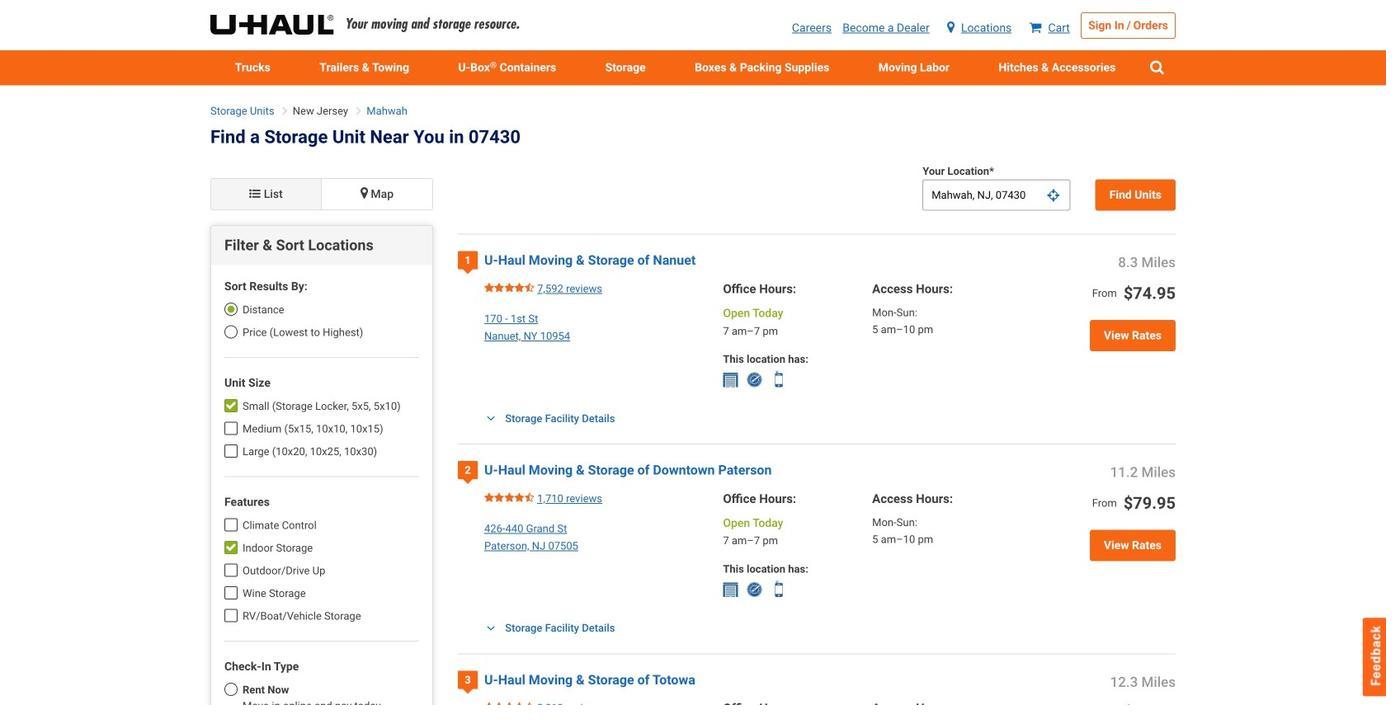 Task type: vqa. For each thing, say whether or not it's contained in the screenshot.
"password field"
no



Task type: describe. For each thing, give the bounding box(es) containing it.
6 menu item from the left
[[974, 50, 1140, 85]]

3 4.5 out of 5 stars element from the top
[[484, 700, 535, 705]]

4.5 out of 5 stars element for location 1 element
[[484, 280, 535, 298]]

1 menu item from the left
[[210, 50, 295, 85]]

use my current location image
[[1048, 190, 1060, 202]]

4.5 out of 5 stars element for location 2 "element"
[[484, 490, 535, 508]]

4 menu item from the left
[[670, 50, 854, 85]]

location 3 element
[[458, 671, 478, 689]]

3 menu item from the left
[[581, 50, 670, 85]]



Task type: locate. For each thing, give the bounding box(es) containing it.
2 menu item from the left
[[295, 50, 434, 85]]

0 vertical spatial 4.5 out of 5 stars element
[[484, 280, 535, 298]]

location 2 element
[[458, 461, 478, 479]]

5 menu item from the left
[[854, 50, 974, 85]]

menu
[[210, 50, 1176, 85]]

switch
[[210, 178, 433, 217]]

1 vertical spatial 4.5 out of 5 stars element
[[484, 490, 535, 508]]

4.5 out of 5 stars element
[[484, 280, 535, 298], [484, 490, 535, 508], [484, 700, 535, 705]]

banner
[[0, 0, 1386, 85]]

navigation
[[210, 103, 1176, 125]]

2 4.5 out of 5 stars element from the top
[[484, 490, 535, 508]]

location 1 element
[[458, 251, 478, 270]]

2 vertical spatial 4.5 out of 5 stars element
[[484, 700, 535, 705]]

Enter your location text field
[[923, 179, 1071, 211]]

menu item
[[210, 50, 295, 85], [295, 50, 434, 85], [581, 50, 670, 85], [670, 50, 854, 85], [854, 50, 974, 85], [974, 50, 1140, 85]]

1 4.5 out of 5 stars element from the top
[[484, 280, 535, 298]]



